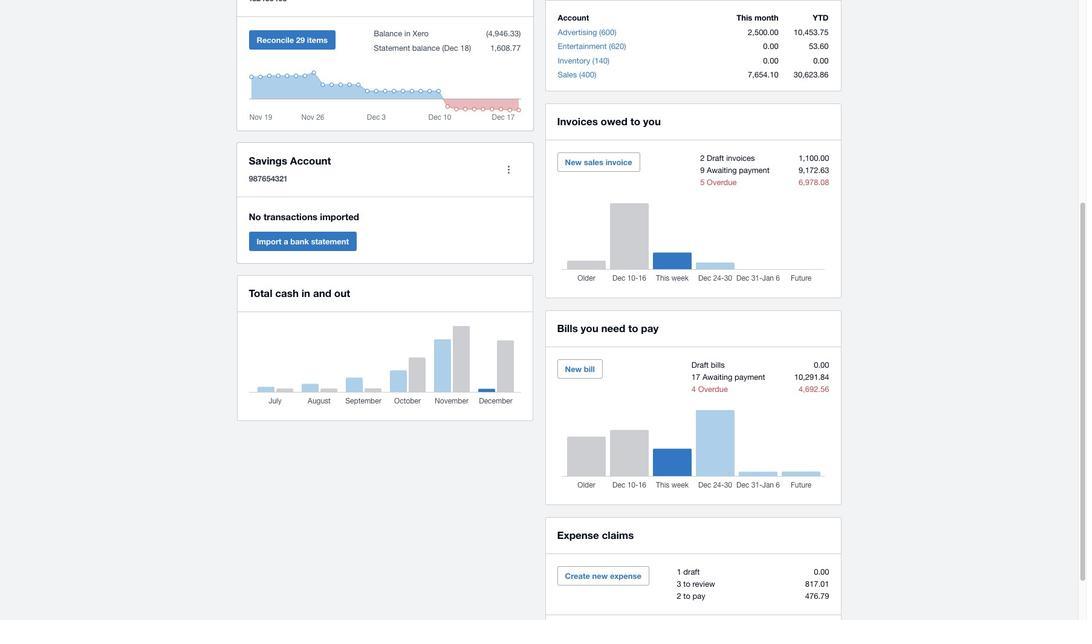 Task type: vqa. For each thing, say whether or not it's contained in the screenshot.
in to the right
yes



Task type: describe. For each thing, give the bounding box(es) containing it.
29
[[296, 35, 305, 45]]

30,623.86
[[794, 70, 829, 79]]

overdue for invoices owed to you
[[707, 178, 737, 187]]

9
[[701, 166, 705, 175]]

statement
[[374, 44, 410, 53]]

no transactions imported
[[249, 211, 359, 222]]

10,453.75
[[794, 28, 829, 37]]

savings
[[249, 154, 287, 167]]

1 vertical spatial in
[[302, 287, 310, 299]]

2 for 2 draft invoices
[[701, 154, 705, 163]]

import a bank statement
[[257, 237, 349, 246]]

owed
[[601, 115, 628, 128]]

to right need
[[629, 322, 639, 335]]

expense
[[610, 571, 642, 581]]

2 draft invoices link
[[701, 154, 755, 163]]

1,100.00
[[799, 154, 830, 163]]

claims
[[602, 529, 634, 541]]

1,608.77
[[488, 44, 521, 53]]

create new expense
[[565, 571, 642, 581]]

3 to review link
[[677, 580, 716, 589]]

balance
[[374, 29, 402, 38]]

total cash in and out link
[[249, 285, 350, 302]]

new sales invoice
[[565, 157, 633, 167]]

6,978.08
[[799, 178, 830, 187]]

savings account
[[249, 154, 331, 167]]

1,100.00 link
[[799, 154, 830, 163]]

balance in xero
[[374, 29, 429, 38]]

new for new bill
[[565, 364, 582, 374]]

9 awaiting payment
[[701, 166, 770, 175]]

month
[[755, 13, 779, 22]]

(dec
[[442, 44, 458, 53]]

4
[[692, 385, 696, 394]]

0.00 link down 53.60
[[814, 56, 829, 65]]

draft bills link
[[692, 361, 725, 370]]

bills you need to pay
[[557, 322, 659, 335]]

987654321
[[249, 174, 287, 183]]

ytd
[[813, 13, 829, 22]]

(4,946.33)
[[486, 29, 521, 38]]

6,978.08 link
[[799, 178, 830, 187]]

4,692.56
[[799, 385, 830, 394]]

new bill button
[[557, 359, 603, 379]]

0.00 for bills
[[814, 361, 830, 370]]

476.79 link
[[806, 592, 830, 601]]

to down 3 to review
[[684, 592, 691, 601]]

7,654.10
[[748, 70, 779, 79]]

review
[[693, 580, 716, 589]]

2 for 2 to pay
[[677, 592, 682, 601]]

invoices
[[727, 154, 755, 163]]

this
[[737, 13, 753, 22]]

awaiting for bills you need to pay
[[703, 373, 733, 382]]

out
[[334, 287, 350, 299]]

1 horizontal spatial account
[[558, 13, 589, 22]]

need
[[602, 322, 626, 335]]

sales
[[558, 70, 577, 79]]

payment for invoices owed to you
[[739, 166, 770, 175]]

bills
[[557, 322, 578, 335]]

1 draft link
[[677, 567, 700, 577]]

statement balance (dec 18)
[[374, 44, 471, 53]]

4 overdue
[[692, 385, 728, 394]]

0.00 for (140)
[[764, 56, 779, 65]]

4 overdue link
[[692, 385, 728, 394]]

(140)
[[593, 56, 610, 65]]

sales (400) link
[[558, 70, 597, 79]]

and
[[313, 287, 332, 299]]

10,291.84 link
[[795, 373, 830, 382]]

(620)
[[609, 42, 627, 51]]

entertainment (620) link
[[558, 42, 627, 51]]

0.00 link for 1 draft
[[814, 567, 830, 577]]

to right 3
[[684, 580, 691, 589]]

5
[[701, 178, 705, 187]]

0.00 for draft
[[814, 567, 830, 577]]

(400)
[[579, 70, 597, 79]]

xero
[[413, 29, 429, 38]]

0.00 down 53.60
[[814, 56, 829, 65]]

reconcile
[[257, 35, 294, 45]]

expense claims
[[557, 529, 634, 541]]

new for new sales invoice
[[565, 157, 582, 167]]

invoice
[[606, 157, 633, 167]]

inventory
[[558, 56, 591, 65]]

reconcile 29 items
[[257, 35, 328, 45]]

17 awaiting payment
[[692, 373, 766, 382]]

2,500.00
[[748, 28, 779, 37]]

0 horizontal spatial you
[[581, 322, 599, 335]]

expense
[[557, 529, 599, 541]]

2 to pay link
[[677, 592, 706, 601]]

53.60 link
[[809, 42, 829, 51]]

statement
[[311, 237, 349, 246]]

817.01
[[806, 580, 830, 589]]

no
[[249, 211, 261, 222]]



Task type: locate. For each thing, give the bounding box(es) containing it.
in left and
[[302, 287, 310, 299]]

0 vertical spatial account
[[558, 13, 589, 22]]

new
[[593, 571, 608, 581]]

transactions
[[264, 211, 318, 222]]

bills
[[711, 361, 725, 370]]

this month
[[737, 13, 779, 22]]

2
[[701, 154, 705, 163], [677, 592, 682, 601]]

0.00 inside expenses summary 'element'
[[814, 567, 830, 577]]

0.00 for (620)
[[764, 42, 779, 51]]

overdue
[[707, 178, 737, 187], [699, 385, 728, 394]]

pay down 3 to review
[[693, 592, 706, 601]]

1 horizontal spatial pay
[[693, 592, 706, 601]]

invoices owed to you link
[[557, 113, 661, 130]]

0.00 up the 10,291.84
[[814, 361, 830, 370]]

0 vertical spatial awaiting
[[707, 166, 737, 175]]

imported
[[320, 211, 359, 222]]

0.00 link
[[764, 42, 779, 51], [764, 56, 779, 65], [814, 56, 829, 65], [814, 361, 830, 370], [814, 567, 830, 577]]

5 overdue
[[701, 178, 737, 187]]

payment for bills you need to pay
[[735, 373, 766, 382]]

0 vertical spatial in
[[405, 29, 411, 38]]

0 vertical spatial you
[[644, 115, 661, 128]]

new left bill
[[565, 364, 582, 374]]

overdue for bills you need to pay
[[699, 385, 728, 394]]

pay inside expenses summary 'element'
[[693, 592, 706, 601]]

0 vertical spatial new
[[565, 157, 582, 167]]

advertising
[[558, 28, 597, 37]]

0.00 link for inventory (140)
[[764, 56, 779, 65]]

9,172.63
[[799, 166, 830, 175]]

expenses summary element
[[658, 566, 830, 603]]

manage menu toggle image
[[497, 158, 521, 182]]

draft bills
[[692, 361, 725, 370]]

0 vertical spatial payment
[[739, 166, 770, 175]]

import a bank statement link
[[249, 232, 357, 251]]

2 draft invoices
[[701, 154, 755, 163]]

0 vertical spatial pay
[[641, 322, 659, 335]]

1 draft
[[677, 567, 700, 577]]

account up advertising
[[558, 13, 589, 22]]

17
[[692, 373, 701, 382]]

0.00 link up 7,654.10 on the right
[[764, 56, 779, 65]]

new sales invoice button
[[557, 152, 640, 172]]

inventory (140)
[[558, 56, 610, 65]]

awaiting up 5 overdue link
[[707, 166, 737, 175]]

pay
[[641, 322, 659, 335], [693, 592, 706, 601]]

you
[[644, 115, 661, 128], [581, 322, 599, 335]]

476.79
[[806, 592, 830, 601]]

2 down 3
[[677, 592, 682, 601]]

7,654.10 link
[[748, 70, 779, 79]]

balance
[[413, 44, 440, 53]]

account right savings
[[290, 154, 331, 167]]

invoices
[[557, 115, 598, 128]]

0.00 link up the 10,291.84
[[814, 361, 830, 370]]

entertainment (620)
[[558, 42, 627, 51]]

draft
[[684, 567, 700, 577]]

entertainment
[[558, 42, 607, 51]]

pay right need
[[641, 322, 659, 335]]

(600)
[[600, 28, 617, 37]]

9 awaiting payment link
[[701, 166, 770, 175]]

a
[[284, 237, 288, 246]]

new
[[565, 157, 582, 167], [565, 364, 582, 374]]

overdue down 9 awaiting payment
[[707, 178, 737, 187]]

0 horizontal spatial account
[[290, 154, 331, 167]]

0.00 link for entertainment (620)
[[764, 42, 779, 51]]

53.60
[[809, 42, 829, 51]]

new bill
[[565, 364, 595, 374]]

1 horizontal spatial in
[[405, 29, 411, 38]]

sales
[[584, 157, 604, 167]]

1 vertical spatial payment
[[735, 373, 766, 382]]

0.00 link up 817.01 link
[[814, 567, 830, 577]]

17 awaiting payment link
[[692, 373, 766, 382]]

overdue right 4
[[699, 385, 728, 394]]

invoices owed to you
[[557, 115, 661, 128]]

2 inside expenses summary 'element'
[[677, 592, 682, 601]]

you right owed
[[644, 115, 661, 128]]

0 vertical spatial overdue
[[707, 178, 737, 187]]

1 vertical spatial you
[[581, 322, 599, 335]]

total cash in and out
[[249, 287, 350, 299]]

advertising (600) link
[[558, 28, 617, 37]]

817.01 link
[[806, 580, 830, 589]]

reconcile 29 items button
[[249, 30, 336, 50]]

2 new from the top
[[565, 364, 582, 374]]

import
[[257, 237, 282, 246]]

total
[[249, 287, 273, 299]]

1 vertical spatial 2
[[677, 592, 682, 601]]

to right owed
[[631, 115, 641, 128]]

3
[[677, 580, 682, 589]]

1 vertical spatial overdue
[[699, 385, 728, 394]]

0.00 down 2,500.00
[[764, 42, 779, 51]]

1 vertical spatial new
[[565, 364, 582, 374]]

0.00
[[764, 42, 779, 51], [764, 56, 779, 65], [814, 56, 829, 65], [814, 361, 830, 370], [814, 567, 830, 577]]

sales (400)
[[558, 70, 597, 79]]

2,500.00 link
[[748, 28, 779, 37]]

draft
[[707, 154, 724, 163], [692, 361, 709, 370]]

0 horizontal spatial in
[[302, 287, 310, 299]]

0 horizontal spatial 2
[[677, 592, 682, 601]]

new left sales
[[565, 157, 582, 167]]

you right bills
[[581, 322, 599, 335]]

draft up 17 at the right of the page
[[692, 361, 709, 370]]

1 vertical spatial draft
[[692, 361, 709, 370]]

expense claims link
[[557, 527, 634, 544]]

3 to review
[[677, 580, 716, 589]]

cash
[[275, 287, 299, 299]]

1 new from the top
[[565, 157, 582, 167]]

0.00 link for draft bills
[[814, 361, 830, 370]]

bill
[[584, 364, 595, 374]]

0.00 up 7,654.10 on the right
[[764, 56, 779, 65]]

account
[[558, 13, 589, 22], [290, 154, 331, 167]]

0 vertical spatial draft
[[707, 154, 724, 163]]

1 horizontal spatial you
[[644, 115, 661, 128]]

create new expense button
[[557, 566, 650, 586]]

1 vertical spatial pay
[[693, 592, 706, 601]]

9,172.63 link
[[799, 166, 830, 175]]

bank
[[291, 237, 309, 246]]

1 horizontal spatial 2
[[701, 154, 705, 163]]

1
[[677, 567, 682, 577]]

in left xero
[[405, 29, 411, 38]]

1 vertical spatial awaiting
[[703, 373, 733, 382]]

0.00 up 817.01 link
[[814, 567, 830, 577]]

awaiting down bills
[[703, 373, 733, 382]]

1 vertical spatial account
[[290, 154, 331, 167]]

0.00 link down 2,500.00
[[764, 42, 779, 51]]

2 to pay
[[677, 592, 706, 601]]

0 horizontal spatial pay
[[641, 322, 659, 335]]

draft up "9 awaiting payment" link
[[707, 154, 724, 163]]

advertising (600)
[[558, 28, 617, 37]]

10,453.75 link
[[794, 28, 829, 37]]

30,623.86 link
[[794, 70, 829, 79]]

bills you need to pay link
[[557, 320, 659, 337]]

0 vertical spatial 2
[[701, 154, 705, 163]]

2 up 9
[[701, 154, 705, 163]]

inventory (140) link
[[558, 56, 610, 65]]

awaiting for invoices owed to you
[[707, 166, 737, 175]]

5 overdue link
[[701, 178, 737, 187]]



